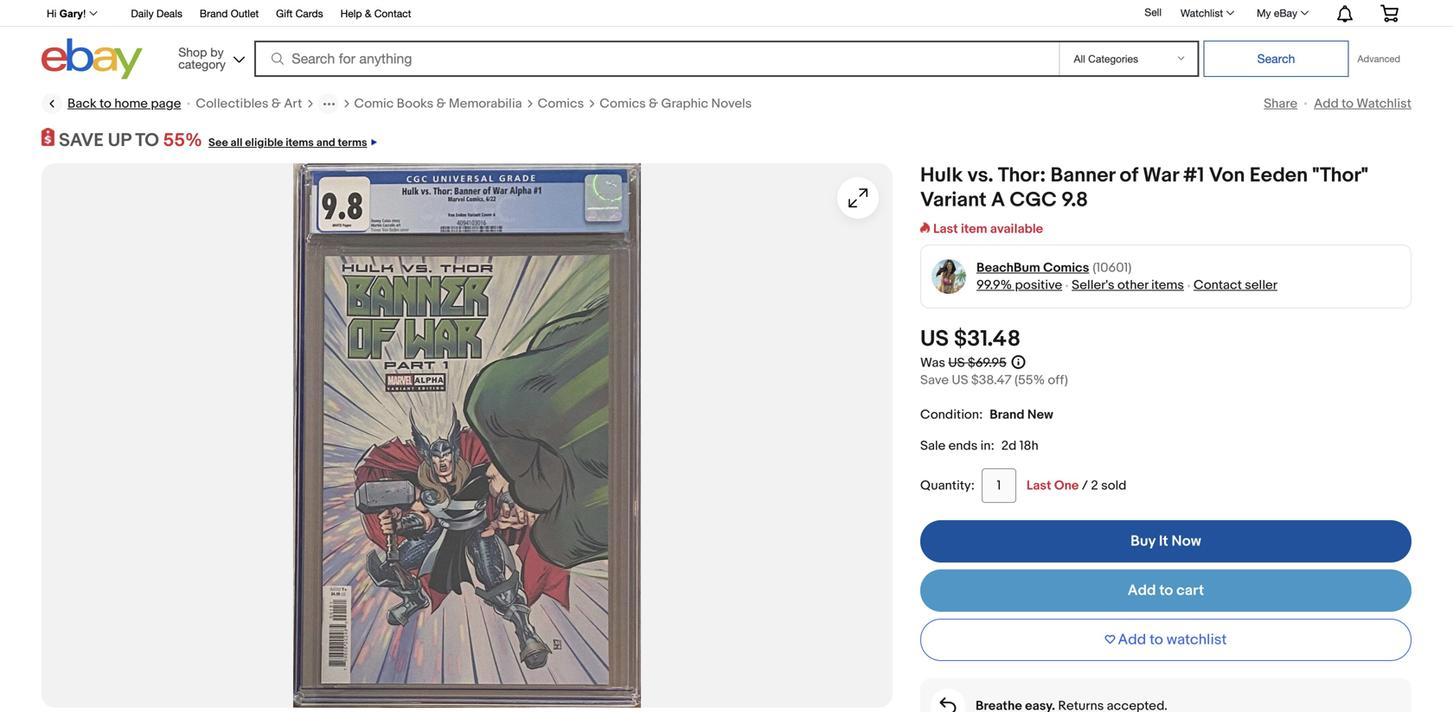Task type: describe. For each thing, give the bounding box(es) containing it.
$69.95
[[968, 356, 1007, 371]]

1 vertical spatial contact
[[1194, 278, 1242, 293]]

cart
[[1176, 582, 1204, 600]]

2 horizontal spatial comics
[[1043, 260, 1089, 276]]

Quantity: text field
[[982, 469, 1016, 504]]

in:
[[981, 439, 995, 454]]

& for help
[[365, 7, 371, 19]]

graphic
[[661, 96, 708, 112]]

to
[[135, 129, 159, 152]]

18h
[[1020, 439, 1039, 454]]

hulk
[[920, 164, 963, 188]]

was
[[920, 356, 945, 371]]

last item available
[[933, 222, 1043, 237]]

sale
[[920, 439, 946, 454]]

seller
[[1245, 278, 1277, 293]]

beachbum comics link
[[977, 260, 1089, 277]]

0 vertical spatial us
[[920, 326, 949, 353]]

quantity:
[[920, 478, 975, 494]]

my ebay link
[[1247, 3, 1316, 23]]

collectibles
[[196, 96, 269, 112]]

one
[[1054, 478, 1079, 494]]

category
[[178, 57, 226, 71]]

home
[[114, 96, 148, 112]]

novels
[[711, 96, 752, 112]]

item
[[961, 222, 987, 237]]

1 horizontal spatial items
[[1151, 278, 1184, 293]]

available
[[990, 222, 1043, 237]]

gift cards link
[[276, 5, 323, 24]]

to for cart
[[1159, 582, 1173, 600]]

beachbum comics (10601)
[[977, 260, 1132, 276]]

"thor"
[[1313, 164, 1368, 188]]

comic books & memorabilia link
[[354, 95, 522, 112]]

ends
[[949, 439, 978, 454]]

back to home page
[[67, 96, 181, 112]]

contact seller link
[[1194, 278, 1277, 293]]

share button
[[1264, 96, 1298, 112]]

comics & graphic novels link
[[600, 95, 752, 112]]

all
[[231, 136, 243, 150]]

cgc
[[1010, 188, 1057, 213]]

memorabilia
[[449, 96, 522, 112]]

(10601)
[[1093, 260, 1132, 276]]

99.9% positive
[[977, 278, 1062, 293]]

banner
[[1051, 164, 1115, 188]]

comics for comics & graphic novels
[[600, 96, 646, 112]]

!
[[83, 8, 86, 19]]

contact inside "link"
[[374, 7, 411, 19]]

and
[[316, 136, 335, 150]]

brand inside the account navigation
[[200, 7, 228, 19]]

buy it now
[[1131, 533, 1201, 551]]

positive
[[1015, 278, 1062, 293]]

seller's other items link
[[1072, 278, 1184, 293]]

add to watchlist
[[1314, 96, 1412, 112]]

my ebay
[[1257, 7, 1297, 19]]

daily deals
[[131, 7, 182, 19]]

shop by category button
[[171, 38, 248, 76]]

shop
[[178, 45, 207, 59]]

art
[[284, 96, 302, 112]]

$38.47
[[971, 373, 1012, 388]]

your shopping cart image
[[1380, 5, 1400, 22]]

watchlist link
[[1171, 3, 1242, 23]]

daily deals link
[[131, 5, 182, 24]]

buy
[[1131, 533, 1156, 551]]

add to cart link
[[920, 570, 1412, 613]]

to for watchlist
[[1150, 632, 1163, 650]]

2d
[[1001, 439, 1017, 454]]

gary
[[59, 8, 83, 19]]

add to cart
[[1128, 582, 1204, 600]]

brand outlet link
[[200, 5, 259, 24]]

to for home
[[99, 96, 111, 112]]

back
[[67, 96, 97, 112]]

save up to 55%
[[59, 129, 202, 152]]

of
[[1120, 164, 1138, 188]]

comic books & memorabilia
[[354, 96, 522, 112]]

add for add to watchlist
[[1118, 632, 1146, 650]]

add to watchlist link
[[1314, 96, 1412, 112]]

with details__icon image
[[940, 698, 956, 713]]

add to watchlist button
[[920, 619, 1412, 662]]

vs.
[[967, 164, 993, 188]]

share
[[1264, 96, 1298, 112]]

advanced
[[1358, 53, 1400, 64]]

terms
[[338, 136, 367, 150]]

last for last item available
[[933, 222, 958, 237]]

9.8
[[1061, 188, 1088, 213]]

watchlist inside the account navigation
[[1181, 7, 1223, 19]]

see
[[208, 136, 228, 150]]

beachbum comics image
[[931, 259, 967, 295]]

other
[[1118, 278, 1148, 293]]

brand outlet
[[200, 7, 259, 19]]

99.9%
[[977, 278, 1012, 293]]

last for last one / 2 sold
[[1027, 478, 1051, 494]]



Task type: vqa. For each thing, say whether or not it's contained in the screenshot.
Collectibles &
yes



Task type: locate. For each thing, give the bounding box(es) containing it.
last left one
[[1027, 478, 1051, 494]]

collectibles & art link
[[196, 95, 302, 112]]

& inside "link"
[[365, 7, 371, 19]]

sell
[[1145, 6, 1162, 18]]

to right back
[[99, 96, 111, 112]]

help
[[340, 7, 362, 19]]

1 vertical spatial last
[[1027, 478, 1051, 494]]

0 vertical spatial brand
[[200, 7, 228, 19]]

sell link
[[1137, 6, 1169, 18]]

advanced link
[[1349, 42, 1409, 76]]

to inside add to cart "link"
[[1159, 582, 1173, 600]]

daily
[[131, 7, 154, 19]]

see all eligible items and terms
[[208, 136, 367, 150]]

add for add to cart
[[1128, 582, 1156, 600]]

1 horizontal spatial brand
[[990, 407, 1025, 423]]

new
[[1027, 407, 1053, 423]]

now
[[1172, 533, 1201, 551]]

add left cart
[[1128, 582, 1156, 600]]

to inside add to watchlist button
[[1150, 632, 1163, 650]]

comics for comics
[[538, 96, 584, 112]]

us $31.48
[[920, 326, 1021, 353]]

us right was
[[948, 356, 965, 371]]

0 horizontal spatial items
[[286, 136, 314, 150]]

0 vertical spatial last
[[933, 222, 958, 237]]

page
[[151, 96, 181, 112]]

brand inside condition: brand new
[[990, 407, 1025, 423]]

& for comics
[[649, 96, 658, 112]]

comic
[[354, 96, 394, 112]]

0 horizontal spatial brand
[[200, 7, 228, 19]]

None submit
[[1204, 41, 1349, 77]]

& right books
[[436, 96, 446, 112]]

1 vertical spatial items
[[1151, 278, 1184, 293]]

0 horizontal spatial comics
[[538, 96, 584, 112]]

add down add to cart
[[1118, 632, 1146, 650]]

von
[[1209, 164, 1245, 188]]

& right help
[[365, 7, 371, 19]]

eeden
[[1250, 164, 1308, 188]]

#1
[[1183, 164, 1204, 188]]

0 vertical spatial items
[[286, 136, 314, 150]]

1 horizontal spatial watchlist
[[1357, 96, 1412, 112]]

to for watchlist
[[1342, 96, 1354, 112]]

watchlist
[[1167, 632, 1227, 650]]

comics & graphic novels
[[600, 96, 752, 112]]

0 horizontal spatial last
[[933, 222, 958, 237]]

us
[[920, 326, 949, 353], [948, 356, 965, 371], [952, 373, 968, 388]]

1 vertical spatial add
[[1128, 582, 1156, 600]]

2 vertical spatial us
[[952, 373, 968, 388]]

see all eligible items and terms link
[[202, 129, 377, 152]]

my
[[1257, 7, 1271, 19]]

to down advanced link
[[1342, 96, 1354, 112]]

none submit inside shop by category banner
[[1204, 41, 1349, 77]]

2 vertical spatial add
[[1118, 632, 1146, 650]]

deals
[[156, 7, 182, 19]]

comics
[[538, 96, 584, 112], [600, 96, 646, 112], [1043, 260, 1089, 276]]

1 vertical spatial watchlist
[[1357, 96, 1412, 112]]

us down 'was us $69.95'
[[952, 373, 968, 388]]

cards
[[295, 7, 323, 19]]

contact
[[374, 7, 411, 19], [1194, 278, 1242, 293]]

0 horizontal spatial contact
[[374, 7, 411, 19]]

add for add to watchlist
[[1314, 96, 1339, 112]]

brand left outlet
[[200, 7, 228, 19]]

items
[[286, 136, 314, 150], [1151, 278, 1184, 293]]

comics down search for anything text field
[[600, 96, 646, 112]]

ebay
[[1274, 7, 1297, 19]]

account navigation
[[37, 0, 1412, 27]]

help & contact link
[[340, 5, 411, 24]]

0 vertical spatial add
[[1314, 96, 1339, 112]]

0 vertical spatial watchlist
[[1181, 7, 1223, 19]]

0 vertical spatial contact
[[374, 7, 411, 19]]

hi gary !
[[47, 8, 86, 19]]

1 horizontal spatial contact
[[1194, 278, 1242, 293]]

variant
[[920, 188, 987, 213]]

Search for anything text field
[[257, 42, 1056, 75]]

us for was
[[948, 356, 965, 371]]

watchlist down advanced link
[[1357, 96, 1412, 112]]

contact left seller
[[1194, 278, 1242, 293]]

shop by category banner
[[37, 0, 1412, 84]]

comics right memorabilia
[[538, 96, 584, 112]]

a
[[991, 188, 1005, 213]]

sale ends in: 2d 18h
[[920, 439, 1039, 454]]

war
[[1143, 164, 1179, 188]]

add to watchlist
[[1118, 632, 1227, 650]]

outlet
[[231, 7, 259, 19]]

1 horizontal spatial last
[[1027, 478, 1051, 494]]

contact right help
[[374, 7, 411, 19]]

thor:
[[998, 164, 1046, 188]]

2
[[1091, 478, 1098, 494]]

last one / 2 sold
[[1027, 478, 1127, 494]]

to left watchlist
[[1150, 632, 1163, 650]]

to inside back to home page link
[[99, 96, 111, 112]]

watchlist right sell link
[[1181, 7, 1223, 19]]

beachbum
[[977, 260, 1040, 276]]

to left cart
[[1159, 582, 1173, 600]]

add right share
[[1314, 96, 1339, 112]]

add inside "link"
[[1128, 582, 1156, 600]]

hi
[[47, 8, 57, 19]]

seller's
[[1072, 278, 1115, 293]]

was us $69.95
[[920, 356, 1007, 371]]

us for save
[[952, 373, 968, 388]]

condition: brand new
[[920, 407, 1053, 423]]

seller's other items
[[1072, 278, 1184, 293]]

items right other
[[1151, 278, 1184, 293]]

add inside button
[[1118, 632, 1146, 650]]

1 horizontal spatial comics
[[600, 96, 646, 112]]

brand up 2d
[[990, 407, 1025, 423]]

last
[[933, 222, 958, 237], [1027, 478, 1051, 494]]

1 vertical spatial brand
[[990, 407, 1025, 423]]

& for collectibles
[[271, 96, 281, 112]]

(55%
[[1015, 373, 1045, 388]]

eligible
[[245, 136, 283, 150]]

up
[[108, 129, 131, 152]]

items left and
[[286, 136, 314, 150]]

us up was
[[920, 326, 949, 353]]

1 vertical spatial us
[[948, 356, 965, 371]]

comics link
[[538, 95, 584, 112]]

save
[[59, 129, 104, 152]]

& left art
[[271, 96, 281, 112]]

collectibles & art
[[196, 96, 302, 112]]

last left item
[[933, 222, 958, 237]]

& left the graphic
[[649, 96, 658, 112]]

help & contact
[[340, 7, 411, 19]]

0 horizontal spatial watchlist
[[1181, 7, 1223, 19]]

55%
[[163, 129, 202, 152]]

save us $38.47 (55% off)
[[920, 373, 1068, 388]]

hulk vs. thor: banner of war #1 von eeden "thor" variant a cgc 9.8 - picture 1 of 1 image
[[42, 164, 893, 708]]

comics up seller's
[[1043, 260, 1089, 276]]

$31.48
[[954, 326, 1021, 353]]



